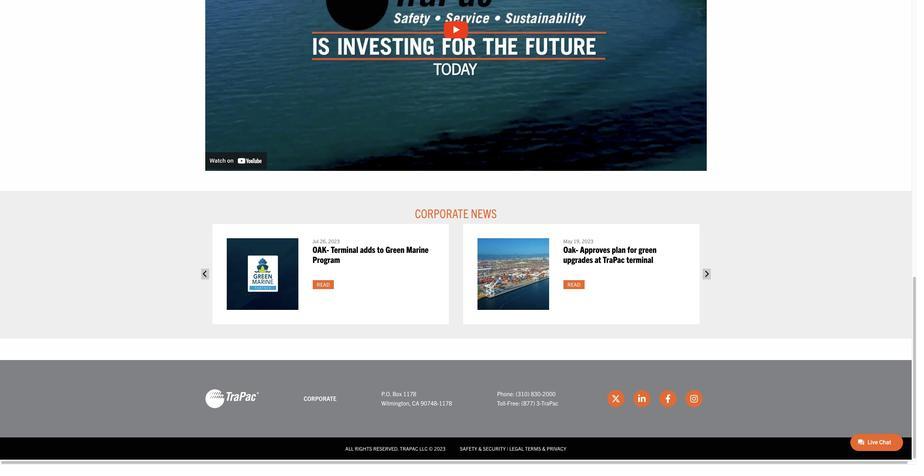 Task type: vqa. For each thing, say whether or not it's contained in the screenshot.
Angeles,
no



Task type: locate. For each thing, give the bounding box(es) containing it.
news
[[471, 205, 497, 221]]

corporate news main content
[[198, 0, 714, 339]]

1 horizontal spatial 2023
[[434, 446, 446, 452]]

0 vertical spatial trapac
[[603, 254, 625, 265]]

& right safety
[[479, 446, 482, 452]]

legal
[[510, 446, 524, 452]]

1 horizontal spatial solid image
[[703, 269, 711, 280]]

2023 inside may 19, 2023 oak- approves plan for green upgrades at trapac terminal
[[582, 238, 594, 244]]

(310)
[[516, 391, 530, 398]]

read link down upgrades
[[564, 280, 585, 289]]

1 horizontal spatial trapac
[[603, 254, 625, 265]]

safety & security | legal terms & privacy
[[460, 446, 567, 452]]

& right terms
[[543, 446, 546, 452]]

3-
[[537, 400, 542, 407]]

0 horizontal spatial &
[[479, 446, 482, 452]]

2 & from the left
[[543, 446, 546, 452]]

reserved.
[[374, 446, 399, 452]]

may
[[564, 238, 573, 244]]

terminal
[[331, 244, 359, 255]]

security
[[483, 446, 506, 452]]

0 horizontal spatial solid image
[[201, 269, 209, 280]]

corporate image
[[205, 389, 259, 409]]

oak-
[[313, 244, 329, 255]]

at
[[595, 254, 602, 265]]

trapac
[[603, 254, 625, 265], [542, 400, 559, 407]]

2000
[[543, 391, 556, 398]]

green
[[639, 244, 657, 255]]

all rights reserved. trapac llc © 2023
[[346, 446, 446, 452]]

2 horizontal spatial 2023
[[582, 238, 594, 244]]

0 horizontal spatial 2023
[[329, 238, 340, 244]]

0 horizontal spatial corporate
[[304, 395, 337, 402]]

1178 right ca
[[439, 400, 453, 407]]

1 read link from the left
[[313, 280, 334, 289]]

upgrades
[[564, 254, 594, 265]]

corporate inside main content
[[415, 205, 469, 221]]

phone:
[[498, 391, 515, 398]]

read
[[317, 281, 330, 288], [568, 281, 581, 288]]

1 & from the left
[[479, 446, 482, 452]]

read link down the program
[[313, 280, 334, 289]]

corporate news
[[415, 205, 497, 221]]

2023 right 19,
[[582, 238, 594, 244]]

1 read from the left
[[317, 281, 330, 288]]

solid image
[[201, 269, 209, 280], [703, 269, 711, 280]]

marine
[[407, 244, 429, 255]]

2023 for terminal
[[329, 238, 340, 244]]

footer containing p.o. box 1178
[[0, 360, 913, 460]]

2023 right 26,
[[329, 238, 340, 244]]

2 read link from the left
[[564, 280, 585, 289]]

1 horizontal spatial read
[[568, 281, 581, 288]]

trapac inside may 19, 2023 oak- approves plan for green upgrades at trapac terminal
[[603, 254, 625, 265]]

2023 for approves
[[582, 238, 594, 244]]

2023 right ©
[[434, 446, 446, 452]]

ca
[[413, 400, 420, 407]]

1 horizontal spatial read link
[[564, 280, 585, 289]]

0 vertical spatial 1178
[[404, 391, 417, 398]]

2 read from the left
[[568, 281, 581, 288]]

19,
[[574, 238, 581, 244]]

2023
[[329, 238, 340, 244], [582, 238, 594, 244], [434, 446, 446, 452]]

0 horizontal spatial read
[[317, 281, 330, 288]]

trapac
[[400, 446, 419, 452]]

1 vertical spatial trapac
[[542, 400, 559, 407]]

2023 inside jul 26, 2023 oak- terminal adds to green marine program
[[329, 238, 340, 244]]

|
[[507, 446, 509, 452]]

read down upgrades
[[568, 281, 581, 288]]

1178 up ca
[[404, 391, 417, 398]]

1 horizontal spatial corporate
[[415, 205, 469, 221]]

1 vertical spatial corporate
[[304, 395, 337, 402]]

safety
[[460, 446, 478, 452]]

0 horizontal spatial trapac
[[542, 400, 559, 407]]

&
[[479, 446, 482, 452], [543, 446, 546, 452]]

1178
[[404, 391, 417, 398], [439, 400, 453, 407]]

1 horizontal spatial &
[[543, 446, 546, 452]]

may 19, 2023 oak- approves plan for green upgrades at trapac terminal
[[564, 238, 657, 265]]

0 vertical spatial corporate
[[415, 205, 469, 221]]

corporate
[[415, 205, 469, 221], [304, 395, 337, 402]]

box
[[393, 391, 402, 398]]

read link
[[313, 280, 334, 289], [564, 280, 585, 289]]

read down the program
[[317, 281, 330, 288]]

rights
[[355, 446, 373, 452]]

footer
[[0, 360, 913, 460]]

trapac right the at
[[603, 254, 625, 265]]

trapac down the 2000 in the right of the page
[[542, 400, 559, 407]]

1 vertical spatial 1178
[[439, 400, 453, 407]]

(877)
[[522, 400, 536, 407]]

0 horizontal spatial read link
[[313, 280, 334, 289]]

read for oak- terminal adds to green marine program
[[317, 281, 330, 288]]

corporate for corporate news
[[415, 205, 469, 221]]

830-
[[531, 391, 543, 398]]



Task type: describe. For each thing, give the bounding box(es) containing it.
p.o.
[[382, 391, 392, 398]]

90748-
[[421, 400, 439, 407]]

jul 26, 2023 oak- terminal adds to green marine program
[[313, 238, 429, 265]]

read for oak- approves plan for green upgrades at trapac terminal
[[568, 281, 581, 288]]

1 solid image from the left
[[201, 269, 209, 280]]

adds
[[360, 244, 376, 255]]

llc
[[420, 446, 428, 452]]

safety & security link
[[460, 446, 506, 452]]

terms
[[526, 446, 542, 452]]

read link for oak- approves plan for green upgrades at trapac terminal
[[564, 280, 585, 289]]

read link for oak- terminal adds to green marine program
[[313, 280, 334, 289]]

approves
[[581, 244, 611, 255]]

jul
[[313, 238, 319, 244]]

©
[[429, 446, 433, 452]]

plan
[[613, 244, 626, 255]]

program
[[313, 254, 340, 265]]

2 solid image from the left
[[703, 269, 711, 280]]

green
[[386, 244, 405, 255]]

wilmington,
[[382, 400, 411, 407]]

for
[[628, 244, 637, 255]]

legal terms & privacy link
[[510, 446, 567, 452]]

free:
[[508, 400, 521, 407]]

terminal
[[627, 254, 654, 265]]

0 horizontal spatial 1178
[[404, 391, 417, 398]]

to
[[377, 244, 384, 255]]

toll-
[[498, 400, 508, 407]]

trapac inside "phone: (310) 830-2000 toll-free: (877) 3-trapac"
[[542, 400, 559, 407]]

all
[[346, 446, 354, 452]]

oak-
[[564, 244, 579, 255]]

corporate for corporate
[[304, 395, 337, 402]]

26,
[[320, 238, 327, 244]]

phone: (310) 830-2000 toll-free: (877) 3-trapac
[[498, 391, 559, 407]]

privacy
[[547, 446, 567, 452]]

1 horizontal spatial 1178
[[439, 400, 453, 407]]

p.o. box 1178 wilmington, ca 90748-1178
[[382, 391, 453, 407]]



